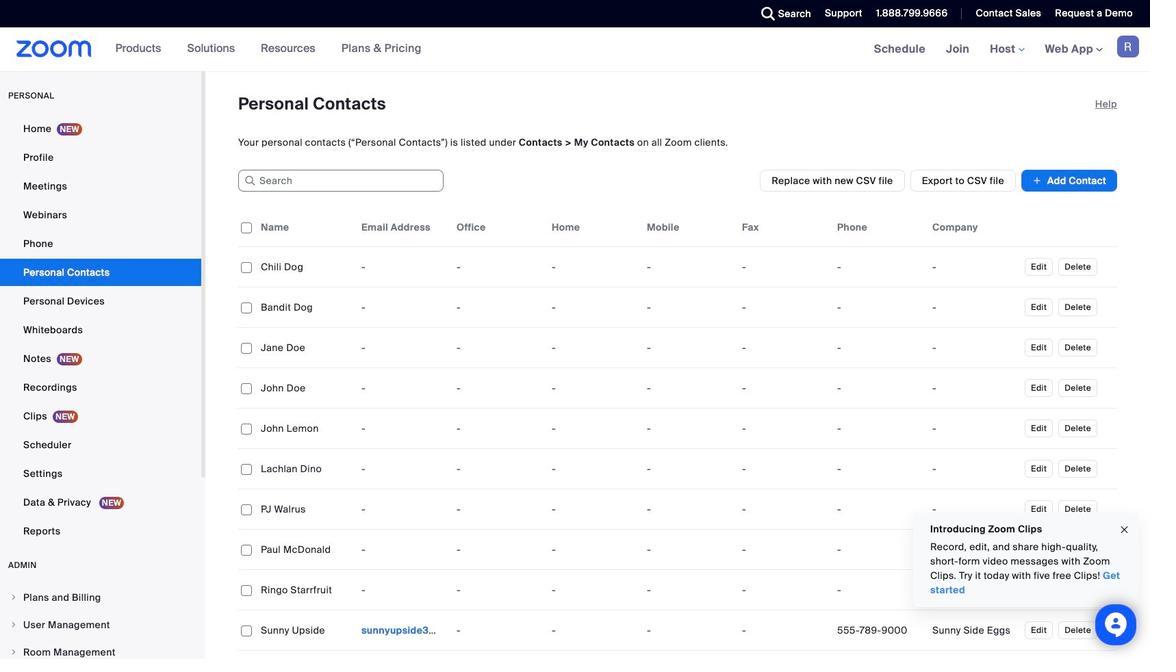 Task type: locate. For each thing, give the bounding box(es) containing it.
1 right image from the top
[[10, 594, 18, 602]]

Search Contacts Input text field
[[238, 170, 444, 192]]

1 menu item from the top
[[0, 585, 201, 611]]

1 vertical spatial menu item
[[0, 612, 201, 639]]

application
[[238, 208, 1118, 652]]

2 vertical spatial menu item
[[0, 640, 201, 660]]

1 vertical spatial right image
[[10, 621, 18, 630]]

2 menu item from the top
[[0, 612, 201, 639]]

right image for first menu item from the top
[[10, 594, 18, 602]]

menu item
[[0, 585, 201, 611], [0, 612, 201, 639], [0, 640, 201, 660]]

2 right image from the top
[[10, 621, 18, 630]]

banner
[[0, 27, 1151, 72]]

3 menu item from the top
[[0, 640, 201, 660]]

right image for 2nd menu item from the top
[[10, 621, 18, 630]]

right image
[[10, 649, 18, 657]]

right image
[[10, 594, 18, 602], [10, 621, 18, 630]]

close image
[[1120, 522, 1131, 538]]

0 vertical spatial menu item
[[0, 585, 201, 611]]

profile picture image
[[1118, 36, 1140, 58]]

0 vertical spatial right image
[[10, 594, 18, 602]]

admin menu menu
[[0, 585, 201, 660]]

cell
[[832, 253, 928, 281], [928, 253, 1023, 281], [832, 294, 928, 321], [928, 294, 1023, 321], [832, 334, 928, 362], [928, 334, 1023, 362], [832, 375, 928, 402], [928, 375, 1023, 402], [832, 415, 928, 443], [928, 415, 1023, 443], [832, 456, 928, 483], [928, 456, 1023, 483], [832, 496, 928, 523], [928, 496, 1023, 523], [832, 536, 928, 564], [928, 536, 1023, 564], [832, 577, 928, 604], [928, 577, 1023, 604], [356, 617, 451, 645], [832, 617, 928, 645], [928, 617, 1023, 645]]

personal menu menu
[[0, 115, 201, 547]]



Task type: vqa. For each thing, say whether or not it's contained in the screenshot.
Footer
no



Task type: describe. For each thing, give the bounding box(es) containing it.
meetings navigation
[[864, 27, 1151, 72]]

zoom logo image
[[16, 40, 92, 58]]

add image
[[1033, 174, 1043, 188]]

product information navigation
[[105, 27, 432, 71]]



